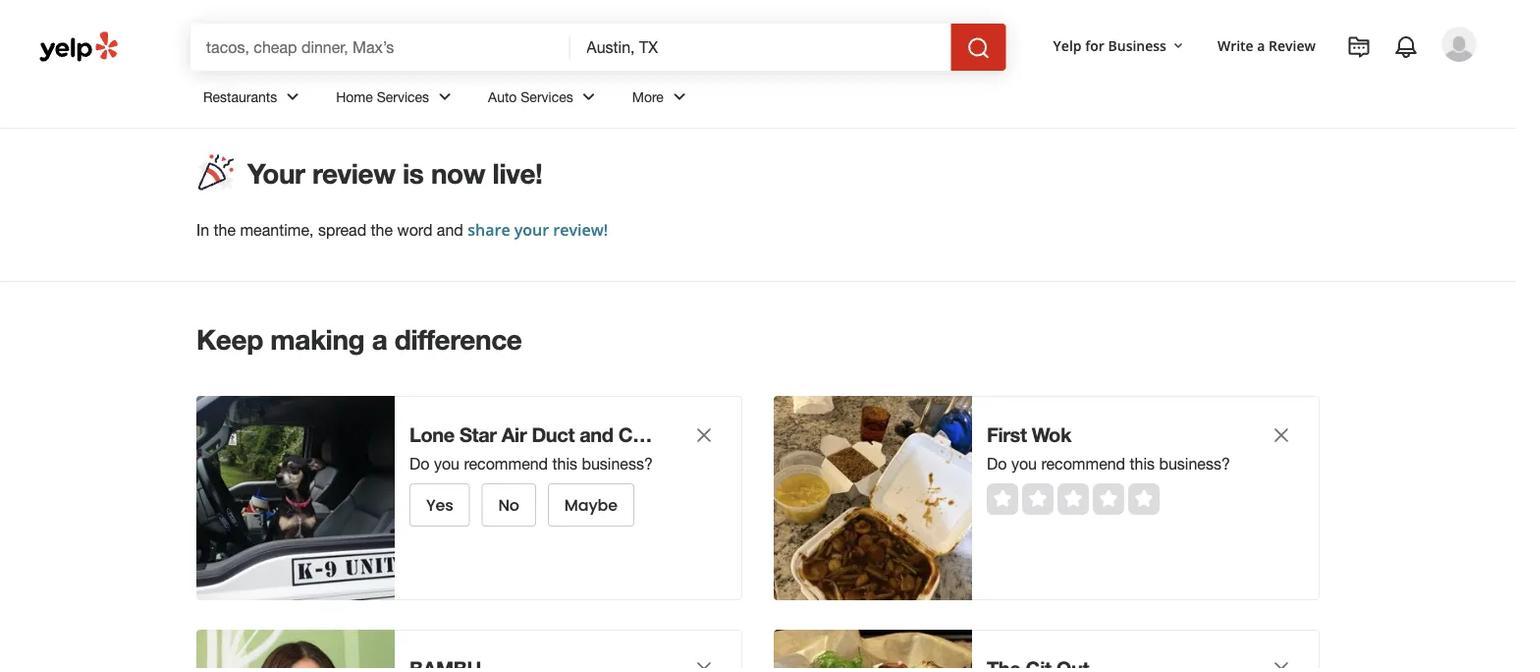 Task type: vqa. For each thing, say whether or not it's contained in the screenshot.
the
yes



Task type: locate. For each thing, give the bounding box(es) containing it.
None radio
[[987, 483, 1019, 515], [1094, 483, 1125, 515], [987, 483, 1019, 515], [1094, 483, 1125, 515]]

for
[[1086, 36, 1105, 55]]

0 horizontal spatial 24 chevron down v2 image
[[281, 85, 305, 108]]

0 horizontal spatial and
[[437, 221, 464, 239]]

lone star air duct and chimney
[[410, 422, 698, 446]]

2 services from the left
[[521, 89, 573, 105]]

recommend
[[464, 454, 548, 473], [1042, 454, 1126, 473]]

you for lone
[[434, 454, 460, 473]]

auto services
[[488, 89, 573, 105]]

now
[[431, 157, 486, 190]]

1 you from the left
[[434, 454, 460, 473]]

24 chevron down v2 image inside more link
[[668, 85, 692, 108]]

none field up business categories element
[[587, 36, 936, 58]]

do you recommend this business? down first wok link on the right bottom of the page
[[987, 454, 1231, 473]]

in
[[196, 221, 209, 239]]

1 horizontal spatial none field
[[587, 36, 936, 58]]

and
[[437, 221, 464, 239], [580, 422, 614, 446]]

a
[[1258, 36, 1266, 55], [372, 322, 387, 355]]

2 do you recommend this business? from the left
[[987, 454, 1231, 473]]

live!
[[493, 157, 543, 190]]

do down lone in the left of the page
[[410, 454, 430, 473]]

None search field
[[191, 24, 1011, 71]]

24 chevron down v2 image inside the home services link
[[433, 85, 457, 108]]

auto
[[488, 89, 517, 105]]

this
[[553, 454, 578, 473], [1130, 454, 1155, 473]]

chimney
[[619, 422, 698, 446]]

services right home
[[377, 89, 429, 105]]

rating element
[[987, 483, 1160, 515]]

meantime,
[[240, 221, 314, 239]]

do you recommend this business? down air
[[410, 454, 653, 473]]

restaurants link
[[188, 71, 320, 128]]

0 vertical spatial a
[[1258, 36, 1266, 55]]

and inside lone star air duct and chimney link
[[580, 422, 614, 446]]

you
[[434, 454, 460, 473], [1012, 454, 1037, 473]]

24 chevron down v2 image right more
[[668, 85, 692, 108]]

2 business? from the left
[[1160, 454, 1231, 473]]

yelp for business
[[1054, 36, 1167, 55]]

review!
[[553, 219, 608, 240]]

1 services from the left
[[377, 89, 429, 105]]

the
[[214, 221, 236, 239], [371, 221, 393, 239]]

this for wok
[[1130, 454, 1155, 473]]

0 horizontal spatial services
[[377, 89, 429, 105]]

services
[[377, 89, 429, 105], [521, 89, 573, 105]]

share your review! button
[[468, 219, 608, 240]]

0 vertical spatial and
[[437, 221, 464, 239]]

None field
[[206, 36, 555, 58], [587, 36, 936, 58]]

2 this from the left
[[1130, 454, 1155, 473]]

3 24 chevron down v2 image from the left
[[668, 85, 692, 108]]

wok
[[1032, 422, 1072, 446]]

2 you from the left
[[1012, 454, 1037, 473]]

16 chevron down v2 image
[[1171, 38, 1187, 54]]

1 business? from the left
[[582, 454, 653, 473]]

none field up home services
[[206, 36, 555, 58]]

business?
[[582, 454, 653, 473], [1160, 454, 1231, 473]]

1 vertical spatial and
[[580, 422, 614, 446]]

and right word
[[437, 221, 464, 239]]

0 horizontal spatial a
[[372, 322, 387, 355]]

do for lone star air duct and chimney
[[410, 454, 430, 473]]

Near text field
[[587, 36, 936, 58]]

1 horizontal spatial and
[[580, 422, 614, 446]]

yelp
[[1054, 36, 1082, 55]]

user actions element
[[1038, 25, 1505, 145]]

review
[[312, 157, 396, 190]]

a right write
[[1258, 36, 1266, 55]]

spread
[[318, 221, 367, 239]]

24 chevron down v2 image
[[281, 85, 305, 108], [433, 85, 457, 108], [668, 85, 692, 108]]

keep
[[196, 322, 263, 355]]

2 24 chevron down v2 image from the left
[[433, 85, 457, 108]]

Find text field
[[206, 36, 555, 58]]

recommend for wok
[[1042, 454, 1126, 473]]

none field find
[[206, 36, 555, 58]]

0 horizontal spatial you
[[434, 454, 460, 473]]

1 horizontal spatial a
[[1258, 36, 1266, 55]]

lone star air duct and chimney link
[[410, 421, 698, 448]]

business? down first wok link on the right bottom of the page
[[1160, 454, 1231, 473]]

duct
[[532, 422, 575, 446]]

do down first at the right bottom
[[987, 454, 1008, 473]]

yes
[[426, 494, 453, 516]]

0 horizontal spatial none field
[[206, 36, 555, 58]]

1 the from the left
[[214, 221, 236, 239]]

recommend up the rating element
[[1042, 454, 1126, 473]]

dismiss card image
[[693, 424, 716, 447], [1270, 424, 1294, 447], [693, 657, 716, 669], [1270, 657, 1294, 669]]

1 24 chevron down v2 image from the left
[[281, 85, 305, 108]]

your
[[248, 157, 305, 190]]

1 do you recommend this business? from the left
[[410, 454, 653, 473]]

24 chevron down v2 image for restaurants
[[281, 85, 305, 108]]

difference
[[395, 322, 522, 355]]

0 horizontal spatial recommend
[[464, 454, 548, 473]]

1 horizontal spatial this
[[1130, 454, 1155, 473]]

1 horizontal spatial do
[[987, 454, 1008, 473]]

1 horizontal spatial you
[[1012, 454, 1037, 473]]

24 chevron down v2 image for more
[[668, 85, 692, 108]]

1 do from the left
[[410, 454, 430, 473]]

this down first wok link on the right bottom of the page
[[1130, 454, 1155, 473]]

do you recommend this business? for star
[[410, 454, 653, 473]]

1 this from the left
[[553, 454, 578, 473]]

None radio
[[1023, 483, 1054, 515], [1058, 483, 1090, 515], [1129, 483, 1160, 515], [1023, 483, 1054, 515], [1058, 483, 1090, 515], [1129, 483, 1160, 515]]

more link
[[617, 71, 707, 128]]

and right duct
[[580, 422, 614, 446]]

home services
[[336, 89, 429, 105]]

the right in
[[214, 221, 236, 239]]

2 do from the left
[[987, 454, 1008, 473]]

services left 24 chevron down v2 image
[[521, 89, 573, 105]]

2 recommend from the left
[[1042, 454, 1126, 473]]

business? up maybe button
[[582, 454, 653, 473]]

1 none field from the left
[[206, 36, 555, 58]]

0 horizontal spatial do you recommend this business?
[[410, 454, 653, 473]]

recommend down air
[[464, 454, 548, 473]]

first wok
[[987, 422, 1072, 446]]

this down lone star air duct and chimney
[[553, 454, 578, 473]]

you down lone in the left of the page
[[434, 454, 460, 473]]

do
[[410, 454, 430, 473], [987, 454, 1008, 473]]

1 horizontal spatial do you recommend this business?
[[987, 454, 1231, 473]]

1 horizontal spatial business?
[[1160, 454, 1231, 473]]

do you recommend this business? for wok
[[987, 454, 1231, 473]]

0 horizontal spatial this
[[553, 454, 578, 473]]

24 chevron down v2 image right restaurants
[[281, 85, 305, 108]]

a right making
[[372, 322, 387, 355]]

1 horizontal spatial the
[[371, 221, 393, 239]]

do you recommend this business?
[[410, 454, 653, 473], [987, 454, 1231, 473]]

the left word
[[371, 221, 393, 239]]

1 horizontal spatial recommend
[[1042, 454, 1126, 473]]

review
[[1269, 36, 1317, 55]]

first
[[987, 422, 1027, 446]]

write
[[1218, 36, 1254, 55]]

you down first wok at bottom
[[1012, 454, 1037, 473]]

first wok link
[[987, 421, 1233, 448]]

0 horizontal spatial business?
[[582, 454, 653, 473]]

0 horizontal spatial do
[[410, 454, 430, 473]]

business? for first wok
[[1160, 454, 1231, 473]]

1 horizontal spatial services
[[521, 89, 573, 105]]

24 chevron down v2 image
[[577, 85, 601, 108]]

24 chevron down v2 image inside restaurants link
[[281, 85, 305, 108]]

services for home services
[[377, 89, 429, 105]]

1 horizontal spatial 24 chevron down v2 image
[[433, 85, 457, 108]]

1 recommend from the left
[[464, 454, 548, 473]]

0 horizontal spatial the
[[214, 221, 236, 239]]

photo of the git out image
[[774, 630, 973, 669]]

24 chevron down v2 image left "auto"
[[433, 85, 457, 108]]

2 horizontal spatial 24 chevron down v2 image
[[668, 85, 692, 108]]

2 none field from the left
[[587, 36, 936, 58]]



Task type: describe. For each thing, give the bounding box(es) containing it.
no button
[[482, 483, 536, 527]]

business
[[1109, 36, 1167, 55]]

and inside in the meantime, spread the word and share your review!
[[437, 221, 464, 239]]

home services link
[[320, 71, 473, 128]]

your review is now live!
[[248, 157, 543, 190]]

business categories element
[[188, 71, 1478, 128]]

star
[[460, 422, 497, 446]]

photo of first wok image
[[774, 396, 973, 600]]

none field near
[[587, 36, 936, 58]]

is
[[403, 157, 424, 190]]

(no rating) image
[[987, 483, 1160, 515]]

maybe button
[[548, 483, 635, 527]]

write a review
[[1218, 36, 1317, 55]]

in the meantime, spread the word and share your review!
[[196, 219, 608, 240]]

auto services link
[[473, 71, 617, 128]]

your
[[515, 219, 549, 240]]

keep making a difference
[[196, 322, 522, 355]]

1 vertical spatial a
[[372, 322, 387, 355]]

you for first
[[1012, 454, 1037, 473]]

maybe
[[565, 494, 618, 516]]

home
[[336, 89, 373, 105]]

word
[[397, 221, 433, 239]]

yes button
[[410, 483, 470, 527]]

write a review link
[[1210, 27, 1324, 63]]

restaurants
[[203, 89, 277, 105]]

2 the from the left
[[371, 221, 393, 239]]

search image
[[967, 36, 991, 60]]

this for star
[[553, 454, 578, 473]]

24 chevron down v2 image for home services
[[433, 85, 457, 108]]

recommend for star
[[464, 454, 548, 473]]

air
[[502, 422, 527, 446]]

more
[[632, 89, 664, 105]]

no
[[499, 494, 520, 516]]

do for first wok
[[987, 454, 1008, 473]]

business? for lone star air duct and chimney
[[582, 454, 653, 473]]

a inside write a review link
[[1258, 36, 1266, 55]]

ruby a. image
[[1442, 27, 1478, 62]]

making
[[270, 322, 365, 355]]

services for auto services
[[521, 89, 573, 105]]

notifications image
[[1395, 35, 1419, 59]]

photo of bambu image
[[196, 630, 395, 669]]

share
[[468, 219, 511, 240]]

projects image
[[1348, 35, 1372, 59]]

lone
[[410, 422, 455, 446]]

yelp for business button
[[1046, 27, 1195, 63]]

photo of lone star air duct and chimney image
[[196, 396, 395, 600]]



